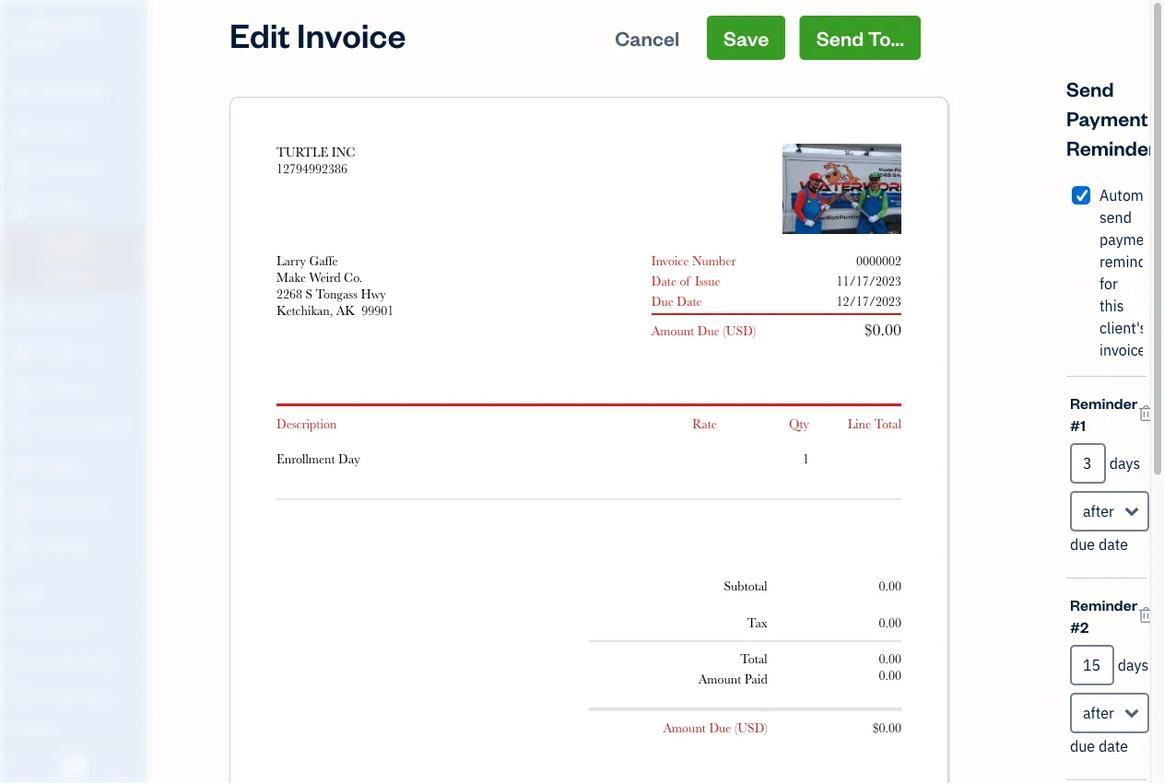 Task type: describe. For each thing, give the bounding box(es) containing it.
apps
[[14, 586, 41, 601]]

report image
[[12, 536, 34, 554]]

reminder # 2
[[1071, 595, 1138, 637]]

owner
[[15, 36, 51, 52]]

apps link
[[5, 578, 142, 610]]

freshbooks image
[[59, 754, 89, 776]]

dashboard image
[[12, 82, 34, 101]]

1 vertical spatial $0.00
[[873, 722, 902, 736]]

of
[[680, 274, 691, 289]]

0 horizontal spatial )
[[753, 324, 756, 338]]

after for 2
[[1083, 704, 1115, 723]]

client image
[[12, 121, 34, 139]]

hwy
[[361, 287, 386, 302]]

turtle for send payment reminders
[[15, 17, 68, 35]]

payment reminder timing (before or after due date) field for 2
[[1071, 693, 1150, 734]]

remove reminder #1 image
[[1138, 403, 1155, 425]]

line total
[[848, 417, 902, 432]]

payment
[[1067, 105, 1149, 131]]

days for reminder # 2
[[1118, 656, 1149, 675]]

4 0.00 from the top
[[879, 669, 902, 684]]

0 vertical spatial $0.00
[[865, 320, 902, 339]]

number
[[693, 254, 736, 268]]

1 vertical spatial invoice
[[652, 254, 689, 268]]

bank connections link
[[5, 681, 142, 713]]

expense image
[[12, 342, 34, 361]]

2 vertical spatial amount
[[663, 722, 706, 736]]

save button
[[707, 16, 786, 60]]

reminder for 1
[[1071, 393, 1138, 413]]

turtle for date of issue
[[277, 145, 329, 160]]

and
[[45, 654, 64, 669]]

# for 2
[[1071, 617, 1081, 637]]

send to... button
[[800, 16, 921, 60]]

reminders
[[1067, 134, 1165, 160]]

remove reminder #2 image
[[1138, 605, 1155, 627]]

edit invoice
[[230, 12, 406, 56]]

issue
[[695, 274, 721, 289]]

team
[[14, 620, 43, 635]]

larry
[[277, 254, 306, 268]]

delete image
[[786, 181, 864, 198]]

image
[[828, 181, 864, 198]]

qty
[[789, 417, 810, 432]]

due date for 2
[[1071, 737, 1129, 756]]

Enter an Item Name text field
[[277, 451, 625, 468]]

0 vertical spatial amount due ( usd )
[[652, 324, 756, 338]]

bank connections
[[14, 688, 108, 704]]

amount inside total amount paid
[[699, 673, 742, 687]]

to...
[[868, 24, 905, 51]]

estimate image
[[12, 160, 34, 178]]

due for 2
[[1071, 737, 1096, 756]]

services
[[66, 654, 111, 669]]

12/17/2023 button
[[822, 293, 917, 310]]

due date
[[652, 294, 702, 309]]

send to...
[[817, 24, 905, 51]]

1 vertical spatial amount due ( usd )
[[663, 722, 768, 736]]

0 vertical spatial invoice
[[297, 12, 406, 56]]

1 horizontal spatial total
[[875, 417, 902, 432]]

inc for send
[[70, 17, 93, 35]]

payment reminder timing (before or after due date) field for 1
[[1071, 491, 1150, 532]]

1 horizontal spatial (
[[735, 722, 738, 736]]



Task type: vqa. For each thing, say whether or not it's contained in the screenshot.
'12794992386'
yes



Task type: locate. For each thing, give the bounding box(es) containing it.
payment reminder offset in days text field down 1
[[1071, 444, 1107, 484]]

ketchikan,
[[277, 303, 333, 318]]

1 # from the top
[[1071, 415, 1081, 435]]

team members
[[14, 620, 94, 635]]

0 vertical spatial usd
[[726, 324, 753, 338]]

send left "to..." at the top
[[817, 24, 864, 51]]

2 vertical spatial due
[[709, 722, 732, 736]]

0 vertical spatial reminder
[[1071, 393, 1138, 413]]

Enter an Invoice # text field
[[856, 254, 902, 268]]

send for send to...
[[817, 24, 864, 51]]

larry gaffe make weird co. 2268 s tongass hwy ketchikan, ak  99901
[[277, 254, 394, 318]]

1 vertical spatial due
[[698, 324, 720, 338]]

2 0.00 from the top
[[879, 616, 902, 631]]

Item Quantity text field
[[783, 452, 810, 467]]

0 vertical spatial payment reminder timing (before or after due date) field
[[1071, 491, 1150, 532]]

0 vertical spatial after
[[1083, 502, 1115, 521]]

total up paid
[[741, 652, 768, 667]]

reminder up 2
[[1071, 595, 1138, 614]]

line
[[848, 417, 872, 432]]

date for reminder # 2
[[1099, 737, 1129, 756]]

chart image
[[12, 497, 34, 515]]

settings link
[[5, 715, 142, 747]]

turtle inc 12794992386
[[277, 145, 355, 176]]

check image
[[1074, 188, 1091, 203]]

1 date from the top
[[1099, 535, 1129, 555]]

0 vertical spatial due date
[[1071, 535, 1129, 555]]

main element
[[0, 0, 207, 784]]

0 vertical spatial days
[[1110, 454, 1141, 473]]

0 vertical spatial due
[[652, 294, 674, 309]]

payment reminder timing (before or after due date) field down 2
[[1071, 693, 1150, 734]]

0 vertical spatial date
[[652, 274, 677, 289]]

99901
[[362, 303, 394, 318]]

send inside send payment reminders
[[1067, 75, 1114, 101]]

reminder
[[1071, 393, 1138, 413], [1071, 595, 1138, 614]]

project image
[[12, 381, 34, 399]]

due down due date
[[698, 324, 720, 338]]

reminder # 1
[[1071, 393, 1138, 435]]

1 vertical spatial due
[[1071, 737, 1096, 756]]

inc
[[70, 17, 93, 35], [332, 145, 355, 160]]

(
[[723, 324, 726, 338], [735, 722, 738, 736]]

amount down due date
[[652, 324, 695, 338]]

settings
[[14, 722, 56, 738]]

0 horizontal spatial (
[[723, 324, 726, 338]]

1 vertical spatial )
[[765, 722, 768, 736]]

#
[[1071, 415, 1081, 435], [1071, 617, 1081, 637]]

send payment reminders
[[1067, 75, 1165, 160]]

due
[[1071, 535, 1096, 555], [1071, 737, 1096, 756]]

2 date from the top
[[1099, 737, 1129, 756]]

3 0.00 from the top
[[879, 652, 902, 667]]

save
[[724, 24, 769, 51]]

due down total amount paid
[[709, 722, 732, 736]]

1 vertical spatial payment reminder timing (before or after due date) field
[[1071, 693, 1150, 734]]

gaffe
[[309, 254, 338, 268]]

12794992386
[[277, 161, 348, 176]]

$0.00
[[865, 320, 902, 339], [873, 722, 902, 736]]

send for send payment reminders
[[1067, 75, 1114, 101]]

date
[[652, 274, 677, 289], [677, 294, 702, 309]]

0 vertical spatial )
[[753, 324, 756, 338]]

1 due date from the top
[[1071, 535, 1129, 555]]

payment reminder timing (before or after due date) field down 1
[[1071, 491, 1150, 532]]

date for reminder # 1
[[1099, 535, 1129, 555]]

delete
[[786, 181, 825, 198]]

due down date of issue
[[652, 294, 674, 309]]

1 vertical spatial days
[[1118, 656, 1149, 675]]

# left remove reminder #2 icon
[[1071, 617, 1081, 637]]

1 vertical spatial inc
[[332, 145, 355, 160]]

total
[[875, 417, 902, 432], [741, 652, 768, 667]]

0 vertical spatial due
[[1071, 535, 1096, 555]]

turtle inside turtle inc 12794992386
[[277, 145, 329, 160]]

1 horizontal spatial send
[[1067, 75, 1114, 101]]

items and services link
[[5, 646, 142, 679]]

make
[[277, 270, 306, 285]]

0.00 0.00
[[879, 652, 902, 684]]

1 vertical spatial #
[[1071, 617, 1081, 637]]

turtle inside turtle inc owner
[[15, 17, 68, 35]]

1 vertical spatial turtle
[[277, 145, 329, 160]]

invoice
[[297, 12, 406, 56], [652, 254, 689, 268]]

usd down paid
[[738, 722, 765, 736]]

amount due ( usd )
[[652, 324, 756, 338], [663, 722, 768, 736]]

amount
[[652, 324, 695, 338], [699, 673, 742, 687], [663, 722, 706, 736]]

invoice up of
[[652, 254, 689, 268]]

0 vertical spatial inc
[[70, 17, 93, 35]]

paid
[[745, 673, 768, 687]]

bank
[[14, 688, 40, 704]]

1 vertical spatial date
[[1099, 737, 1129, 756]]

1 vertical spatial usd
[[738, 722, 765, 736]]

reminder up 1
[[1071, 393, 1138, 413]]

turtle up owner
[[15, 17, 68, 35]]

1 reminder from the top
[[1071, 393, 1138, 413]]

0 horizontal spatial total
[[741, 652, 768, 667]]

payment image
[[12, 303, 34, 322]]

amount due ( usd ) down total amount paid
[[663, 722, 768, 736]]

0 vertical spatial payment reminder offset in days text field
[[1071, 444, 1107, 484]]

1 horizontal spatial )
[[765, 722, 768, 736]]

days for reminder # 1
[[1110, 454, 1141, 473]]

Payment reminder timing (before or after due date) field
[[1071, 491, 1150, 532], [1071, 693, 1150, 734]]

# inside 'reminder # 1'
[[1071, 415, 1081, 435]]

invoice image
[[12, 198, 34, 217]]

subtotal
[[724, 580, 768, 594]]

0 horizontal spatial send
[[817, 24, 864, 51]]

date left of
[[652, 274, 677, 289]]

inc inside turtle inc 12794992386
[[332, 145, 355, 160]]

invoice right edit
[[297, 12, 406, 56]]

1 horizontal spatial turtle
[[277, 145, 329, 160]]

2 payment reminder timing (before or after due date) field from the top
[[1071, 693, 1150, 734]]

inc for date
[[332, 145, 355, 160]]

1 0.00 from the top
[[879, 580, 902, 594]]

weird
[[309, 270, 341, 285]]

1 after from the top
[[1083, 502, 1115, 521]]

usd down number
[[726, 324, 753, 338]]

0 vertical spatial #
[[1071, 415, 1081, 435]]

amount down total amount paid
[[663, 722, 706, 736]]

total inside total amount paid
[[741, 652, 768, 667]]

rate
[[693, 417, 717, 432]]

1 vertical spatial after
[[1083, 704, 1115, 723]]

1 vertical spatial due date
[[1071, 737, 1129, 756]]

send inside button
[[817, 24, 864, 51]]

tongass
[[316, 287, 358, 302]]

2 reminder from the top
[[1071, 595, 1138, 614]]

reminder for 2
[[1071, 595, 1138, 614]]

( down total amount paid
[[735, 722, 738, 736]]

1 payment reminder offset in days text field from the top
[[1071, 444, 1107, 484]]

)
[[753, 324, 756, 338], [765, 722, 768, 736]]

usd
[[726, 324, 753, 338], [738, 722, 765, 736]]

# left remove reminder #1 icon
[[1071, 415, 1081, 435]]

due for 1
[[1071, 535, 1096, 555]]

send up payment
[[1067, 75, 1114, 101]]

co.
[[344, 270, 363, 285]]

1 vertical spatial amount
[[699, 673, 742, 687]]

days
[[1110, 454, 1141, 473], [1118, 656, 1149, 675]]

1 vertical spatial reminder
[[1071, 595, 1138, 614]]

2 due from the top
[[1071, 737, 1096, 756]]

( down number
[[723, 324, 726, 338]]

payment reminder offset in days text field down 2
[[1071, 645, 1115, 686]]

total amount paid
[[699, 652, 768, 687]]

0 vertical spatial amount
[[652, 324, 695, 338]]

timer image
[[12, 420, 34, 438]]

0 vertical spatial date
[[1099, 535, 1129, 555]]

12/17/2023
[[837, 294, 902, 309]]

edit
[[230, 12, 290, 56]]

cancel
[[615, 24, 680, 51]]

1
[[1081, 415, 1086, 435]]

Payment reminder offset in days text field
[[1071, 444, 1107, 484], [1071, 645, 1115, 686]]

0 vertical spatial send
[[817, 24, 864, 51]]

due date
[[1071, 535, 1129, 555], [1071, 737, 1129, 756]]

2 # from the top
[[1071, 617, 1081, 637]]

inc inside turtle inc owner
[[70, 17, 93, 35]]

total right line
[[875, 417, 902, 432]]

1 vertical spatial payment reminder offset in days text field
[[1071, 645, 1115, 686]]

send
[[817, 24, 864, 51], [1067, 75, 1114, 101]]

due
[[652, 294, 674, 309], [698, 324, 720, 338], [709, 722, 732, 736]]

# inside "reminder # 2"
[[1071, 617, 1081, 637]]

2 after from the top
[[1083, 704, 1115, 723]]

1 vertical spatial date
[[677, 294, 702, 309]]

1 horizontal spatial inc
[[332, 145, 355, 160]]

after for 1
[[1083, 502, 1115, 521]]

invoice number
[[652, 254, 736, 268]]

1 vertical spatial send
[[1067, 75, 1114, 101]]

1 payment reminder timing (before or after due date) field from the top
[[1071, 491, 1150, 532]]

due date for 1
[[1071, 535, 1129, 555]]

payment reminder offset in days text field for 1
[[1071, 444, 1107, 484]]

amount due ( usd ) down due date
[[652, 324, 756, 338]]

days down remove reminder #1 icon
[[1110, 454, 1141, 473]]

items
[[14, 654, 42, 669]]

1 horizontal spatial invoice
[[652, 254, 689, 268]]

1 vertical spatial (
[[735, 722, 738, 736]]

members
[[45, 620, 94, 635]]

date of issue
[[652, 274, 721, 289]]

s
[[306, 287, 313, 302]]

Issue date in MM/DD/YYYY format text field
[[782, 274, 917, 289]]

2 payment reminder offset in days text field from the top
[[1071, 645, 1115, 686]]

0 vertical spatial total
[[875, 417, 902, 432]]

tax
[[748, 616, 768, 631]]

2 due date from the top
[[1071, 737, 1129, 756]]

0 vertical spatial turtle
[[15, 17, 68, 35]]

days down remove reminder #2 icon
[[1118, 656, 1149, 675]]

$0.00 down 0.00 0.00
[[873, 722, 902, 736]]

after down 2
[[1083, 704, 1115, 723]]

turtle
[[15, 17, 68, 35], [277, 145, 329, 160]]

connections
[[43, 688, 108, 704]]

after down 1
[[1083, 502, 1115, 521]]

after
[[1083, 502, 1115, 521], [1083, 704, 1115, 723]]

0 vertical spatial (
[[723, 324, 726, 338]]

$0.00 down 12/17/2023 dropdown button
[[865, 320, 902, 339]]

turtle inc owner
[[15, 17, 93, 52]]

0 horizontal spatial inc
[[70, 17, 93, 35]]

amount left paid
[[699, 673, 742, 687]]

2268
[[277, 287, 302, 302]]

money image
[[12, 458, 34, 477]]

2
[[1081, 617, 1089, 637]]

payment reminder offset in days text field for 2
[[1071, 645, 1115, 686]]

# for 1
[[1071, 415, 1081, 435]]

1 due from the top
[[1071, 535, 1096, 555]]

turtle up 12794992386
[[277, 145, 329, 160]]

0.00
[[879, 580, 902, 594], [879, 616, 902, 631], [879, 652, 902, 667], [879, 669, 902, 684]]

0 horizontal spatial turtle
[[15, 17, 68, 35]]

team members link
[[5, 612, 142, 645]]

date
[[1099, 535, 1129, 555], [1099, 737, 1129, 756]]

cancel button
[[599, 16, 696, 60]]

description
[[277, 417, 337, 432]]

date down date of issue
[[677, 294, 702, 309]]

items and services
[[14, 654, 111, 669]]

1 vertical spatial total
[[741, 652, 768, 667]]

0 horizontal spatial invoice
[[297, 12, 406, 56]]



